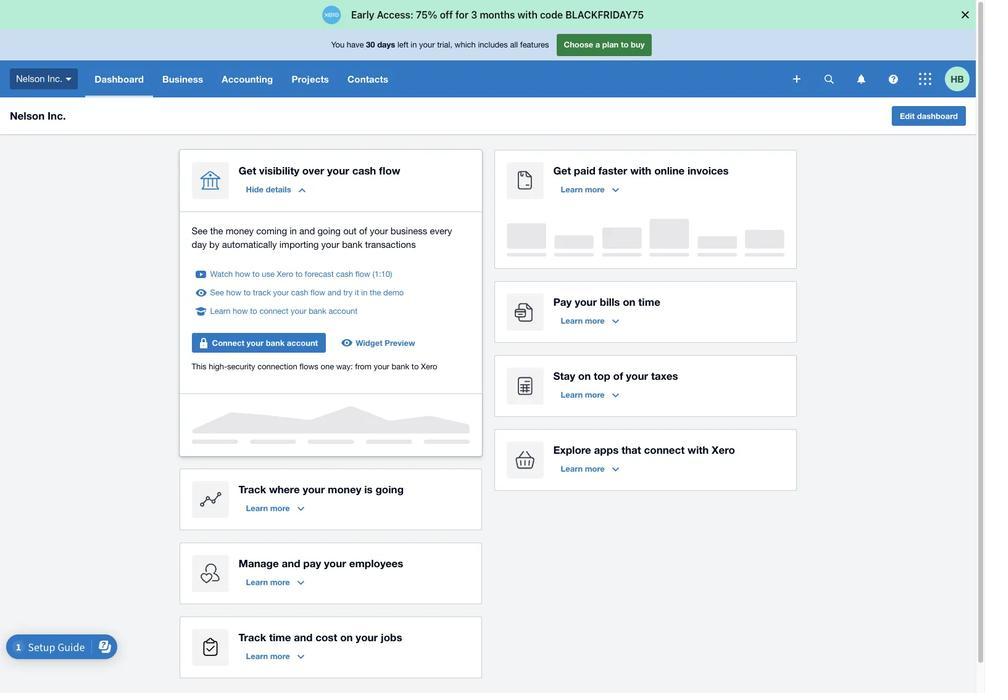 Task type: locate. For each thing, give the bounding box(es) containing it.
learn more button for your
[[553, 311, 626, 331]]

1 horizontal spatial get
[[553, 164, 571, 177]]

1 horizontal spatial account
[[329, 307, 358, 316]]

0 vertical spatial account
[[329, 307, 358, 316]]

0 horizontal spatial account
[[287, 338, 318, 348]]

more down where
[[270, 504, 290, 514]]

svg image
[[66, 78, 72, 81]]

time left cost
[[269, 631, 291, 644]]

1 horizontal spatial see
[[210, 288, 224, 298]]

learn more down pay
[[561, 316, 605, 326]]

to down preview
[[412, 362, 419, 372]]

flow
[[379, 164, 400, 177], [355, 270, 370, 279], [310, 288, 325, 298]]

0 horizontal spatial the
[[210, 226, 223, 236]]

dashboard
[[917, 111, 958, 121]]

connect
[[260, 307, 289, 316], [644, 444, 685, 457]]

learn more button down paid
[[553, 180, 626, 199]]

learn more button down manage
[[239, 573, 312, 593]]

0 vertical spatial nelson inc.
[[16, 73, 63, 84]]

learn more for paid
[[561, 185, 605, 194]]

your left the trial,
[[419, 40, 435, 50]]

account down try
[[329, 307, 358, 316]]

learn how to connect your bank account
[[210, 307, 358, 316]]

learn more for time
[[246, 652, 290, 662]]

inc. left svg icon
[[47, 73, 63, 84]]

and left cost
[[294, 631, 313, 644]]

hide
[[246, 185, 264, 194]]

watch how to use xero to forecast cash flow (1:10) link
[[210, 269, 392, 281]]

learn up connect on the left
[[210, 307, 231, 316]]

see the money coming in and going out of your business every day by automatically importing your bank transactions
[[192, 226, 452, 250]]

how up connect on the left
[[233, 307, 248, 316]]

accounting button
[[212, 60, 282, 98]]

track left where
[[239, 483, 266, 496]]

2 vertical spatial how
[[233, 307, 248, 316]]

learn more button down track time and cost on your jobs
[[239, 647, 312, 667]]

0 horizontal spatial money
[[226, 226, 254, 236]]

learn more button down where
[[239, 499, 312, 519]]

learn for stay on top of your taxes
[[561, 390, 583, 400]]

2 track from the top
[[239, 631, 266, 644]]

projects icon image
[[192, 630, 229, 667]]

watch
[[210, 270, 233, 279]]

0 horizontal spatial xero
[[277, 270, 293, 279]]

coming
[[256, 226, 287, 236]]

dialog
[[0, 0, 985, 30]]

nelson left svg icon
[[16, 73, 45, 84]]

going right is at the bottom left of page
[[376, 483, 404, 496]]

1 vertical spatial money
[[328, 483, 361, 496]]

get up hide at the top of the page
[[239, 164, 256, 177]]

learn more down stay
[[561, 390, 605, 400]]

and up importing
[[299, 226, 315, 236]]

get left paid
[[553, 164, 571, 177]]

account inside connect your bank account button
[[287, 338, 318, 348]]

0 vertical spatial with
[[630, 164, 651, 177]]

0 vertical spatial time
[[638, 296, 660, 309]]

2 vertical spatial on
[[340, 631, 353, 644]]

hide details button
[[239, 180, 313, 199]]

nelson inc. down the nelson inc. popup button
[[10, 109, 66, 122]]

learn more button for apps
[[553, 459, 626, 479]]

1 vertical spatial time
[[269, 631, 291, 644]]

watch how to use xero to forecast cash flow (1:10)
[[210, 270, 392, 279]]

nelson down the nelson inc. popup button
[[10, 109, 45, 122]]

more down the top
[[585, 390, 605, 400]]

learn more for and
[[246, 578, 290, 588]]

bank up connection
[[266, 338, 285, 348]]

0 horizontal spatial on
[[340, 631, 353, 644]]

learn more button for and
[[239, 573, 312, 593]]

nelson inc. inside popup button
[[16, 73, 63, 84]]

connect inside learn how to connect your bank account link
[[260, 307, 289, 316]]

out
[[343, 226, 357, 236]]

on right cost
[[340, 631, 353, 644]]

more down the apps
[[585, 464, 605, 474]]

track
[[253, 288, 271, 298]]

to down track on the top left of the page
[[250, 307, 257, 316]]

money left is at the bottom left of page
[[328, 483, 361, 496]]

1 horizontal spatial of
[[613, 370, 623, 383]]

explore
[[553, 444, 591, 457]]

your right connect on the left
[[247, 338, 264, 348]]

1 vertical spatial connect
[[644, 444, 685, 457]]

projects button
[[282, 60, 338, 98]]

more
[[585, 185, 605, 194], [585, 316, 605, 326], [585, 390, 605, 400], [585, 464, 605, 474], [270, 504, 290, 514], [270, 578, 290, 588], [270, 652, 290, 662]]

0 horizontal spatial in
[[290, 226, 297, 236]]

navigation containing dashboard
[[85, 60, 785, 98]]

1 vertical spatial in
[[290, 226, 297, 236]]

learn more down track time and cost on your jobs
[[246, 652, 290, 662]]

see down watch
[[210, 288, 224, 298]]

in right it
[[361, 288, 368, 298]]

cash
[[352, 164, 376, 177], [336, 270, 353, 279], [291, 288, 308, 298]]

connect right that
[[644, 444, 685, 457]]

cash down the watch how to use xero to forecast cash flow (1:10) link
[[291, 288, 308, 298]]

on
[[623, 296, 636, 309], [578, 370, 591, 383], [340, 631, 353, 644]]

cash right over
[[352, 164, 376, 177]]

to left track on the top left of the page
[[244, 288, 251, 298]]

employees
[[349, 557, 403, 570]]

learn more button down the top
[[553, 385, 626, 405]]

your inside button
[[247, 338, 264, 348]]

2 horizontal spatial flow
[[379, 164, 400, 177]]

learn for manage and pay your employees
[[246, 578, 268, 588]]

learn right projects icon
[[246, 652, 268, 662]]

time
[[638, 296, 660, 309], [269, 631, 291, 644]]

0 vertical spatial nelson
[[16, 73, 45, 84]]

2 horizontal spatial in
[[411, 40, 417, 50]]

0 vertical spatial flow
[[379, 164, 400, 177]]

0 vertical spatial on
[[623, 296, 636, 309]]

going inside the see the money coming in and going out of your business every day by automatically importing your bank transactions
[[318, 226, 341, 236]]

the
[[210, 226, 223, 236], [370, 288, 381, 298]]

your inside you have 30 days left in your trial, which includes all features
[[419, 40, 435, 50]]

0 vertical spatial connect
[[260, 307, 289, 316]]

more down pay your bills on time
[[585, 316, 605, 326]]

1 vertical spatial see
[[210, 288, 224, 298]]

the left demo
[[370, 288, 381, 298]]

navigation inside banner
[[85, 60, 785, 98]]

by
[[209, 240, 219, 250]]

in up importing
[[290, 226, 297, 236]]

more down track time and cost on your jobs
[[270, 652, 290, 662]]

on right bills
[[623, 296, 636, 309]]

learn more down where
[[246, 504, 290, 514]]

0 vertical spatial in
[[411, 40, 417, 50]]

0 horizontal spatial time
[[269, 631, 291, 644]]

learn down paid
[[561, 185, 583, 194]]

every
[[430, 226, 452, 236]]

your right the "pay"
[[324, 557, 346, 570]]

2 get from the left
[[553, 164, 571, 177]]

of right the top
[[613, 370, 623, 383]]

learn right "track money icon"
[[246, 504, 268, 514]]

money inside the see the money coming in and going out of your business every day by automatically importing your bank transactions
[[226, 226, 254, 236]]

1 vertical spatial on
[[578, 370, 591, 383]]

learn inside learn how to connect your bank account link
[[210, 307, 231, 316]]

1 horizontal spatial going
[[376, 483, 404, 496]]

svg image
[[919, 73, 931, 85], [824, 74, 834, 84], [857, 74, 865, 84], [889, 74, 898, 84], [793, 75, 801, 83]]

1 horizontal spatial money
[[328, 483, 361, 496]]

1 horizontal spatial in
[[361, 288, 368, 298]]

0 vertical spatial the
[[210, 226, 223, 236]]

stay
[[553, 370, 575, 383]]

2 vertical spatial in
[[361, 288, 368, 298]]

learn more down manage
[[246, 578, 290, 588]]

bank down out at left top
[[342, 240, 362, 250]]

banking preview line graph image
[[192, 407, 469, 444]]

track for track where your money is going
[[239, 483, 266, 496]]

the inside see how to track your cash flow and try it in the demo link
[[370, 288, 381, 298]]

going left out at left top
[[318, 226, 341, 236]]

how right watch
[[235, 270, 250, 279]]

2 vertical spatial flow
[[310, 288, 325, 298]]

features
[[520, 40, 549, 50]]

paid
[[574, 164, 596, 177]]

track time and cost on your jobs
[[239, 631, 402, 644]]

0 horizontal spatial get
[[239, 164, 256, 177]]

banner
[[0, 30, 976, 98]]

more for where
[[270, 504, 290, 514]]

0 horizontal spatial connect
[[260, 307, 289, 316]]

and
[[299, 226, 315, 236], [328, 288, 341, 298], [282, 557, 300, 570], [294, 631, 313, 644]]

learn down stay
[[561, 390, 583, 400]]

learn more
[[561, 185, 605, 194], [561, 316, 605, 326], [561, 390, 605, 400], [561, 464, 605, 474], [246, 504, 290, 514], [246, 578, 290, 588], [246, 652, 290, 662]]

get
[[239, 164, 256, 177], [553, 164, 571, 177]]

learn more for where
[[246, 504, 290, 514]]

money up automatically
[[226, 226, 254, 236]]

this
[[192, 362, 207, 372]]

over
[[302, 164, 324, 177]]

bank down preview
[[392, 362, 409, 372]]

learn down the explore
[[561, 464, 583, 474]]

the up by on the left of the page
[[210, 226, 223, 236]]

it
[[355, 288, 359, 298]]

in
[[411, 40, 417, 50], [290, 226, 297, 236], [361, 288, 368, 298]]

xero
[[277, 270, 293, 279], [421, 362, 437, 372], [712, 444, 735, 457]]

1 horizontal spatial flow
[[355, 270, 370, 279]]

business button
[[153, 60, 212, 98]]

your left 'jobs'
[[356, 631, 378, 644]]

connection
[[257, 362, 297, 372]]

1 vertical spatial going
[[376, 483, 404, 496]]

track for track time and cost on your jobs
[[239, 631, 266, 644]]

2 horizontal spatial on
[[623, 296, 636, 309]]

to left use at the top left of the page
[[253, 270, 260, 279]]

learn more button down the apps
[[553, 459, 626, 479]]

1 vertical spatial the
[[370, 288, 381, 298]]

2 vertical spatial cash
[[291, 288, 308, 298]]

get for get visibility over your cash flow
[[239, 164, 256, 177]]

2 horizontal spatial xero
[[712, 444, 735, 457]]

manage and pay your employees
[[239, 557, 403, 570]]

flows
[[300, 362, 318, 372]]

0 vertical spatial of
[[359, 226, 367, 236]]

choose
[[564, 40, 593, 50]]

learn more down the explore
[[561, 464, 605, 474]]

time right bills
[[638, 296, 660, 309]]

1 horizontal spatial xero
[[421, 362, 437, 372]]

money
[[226, 226, 254, 236], [328, 483, 361, 496]]

pay your bills on time
[[553, 296, 660, 309]]

the inside the see the money coming in and going out of your business every day by automatically importing your bank transactions
[[210, 226, 223, 236]]

1 vertical spatial track
[[239, 631, 266, 644]]

learn down manage
[[246, 578, 268, 588]]

see
[[192, 226, 208, 236], [210, 288, 224, 298]]

accounting
[[222, 73, 273, 85]]

0 vertical spatial how
[[235, 270, 250, 279]]

1 get from the left
[[239, 164, 256, 177]]

1 horizontal spatial the
[[370, 288, 381, 298]]

how for see
[[226, 288, 241, 298]]

more for on
[[585, 390, 605, 400]]

automatically
[[222, 240, 277, 250]]

see inside see how to track your cash flow and try it in the demo link
[[210, 288, 224, 298]]

1 vertical spatial how
[[226, 288, 241, 298]]

how down watch
[[226, 288, 241, 298]]

on left the top
[[578, 370, 591, 383]]

1 vertical spatial account
[[287, 338, 318, 348]]

0 horizontal spatial see
[[192, 226, 208, 236]]

bank
[[342, 240, 362, 250], [309, 307, 326, 316], [266, 338, 285, 348], [392, 362, 409, 372]]

0 vertical spatial xero
[[277, 270, 293, 279]]

dashboard
[[95, 73, 144, 85]]

learn more down paid
[[561, 185, 605, 194]]

0 horizontal spatial of
[[359, 226, 367, 236]]

1 horizontal spatial time
[[638, 296, 660, 309]]

of
[[359, 226, 367, 236], [613, 370, 623, 383]]

0 vertical spatial inc.
[[47, 73, 63, 84]]

more for and
[[270, 578, 290, 588]]

learn
[[561, 185, 583, 194], [210, 307, 231, 316], [561, 316, 583, 326], [561, 390, 583, 400], [561, 464, 583, 474], [246, 504, 268, 514], [246, 578, 268, 588], [246, 652, 268, 662]]

cash up try
[[336, 270, 353, 279]]

0 vertical spatial track
[[239, 483, 266, 496]]

0 horizontal spatial with
[[630, 164, 651, 177]]

projects
[[292, 73, 329, 85]]

with
[[630, 164, 651, 177], [688, 444, 709, 457]]

1 horizontal spatial with
[[688, 444, 709, 457]]

of right out at left top
[[359, 226, 367, 236]]

inc. down svg icon
[[48, 109, 66, 122]]

way:
[[336, 362, 353, 372]]

account inside learn how to connect your bank account link
[[329, 307, 358, 316]]

get visibility over your cash flow
[[239, 164, 400, 177]]

2 vertical spatial xero
[[712, 444, 735, 457]]

use
[[262, 270, 275, 279]]

1 horizontal spatial connect
[[644, 444, 685, 457]]

nelson inc. left svg icon
[[16, 73, 63, 84]]

navigation
[[85, 60, 785, 98]]

your right the from
[[374, 362, 389, 372]]

track right projects icon
[[239, 631, 266, 644]]

0 vertical spatial going
[[318, 226, 341, 236]]

learn more button down pay your bills on time
[[553, 311, 626, 331]]

connect down track on the top left of the page
[[260, 307, 289, 316]]

hb
[[951, 73, 964, 84]]

see inside the see the money coming in and going out of your business every day by automatically importing your bank transactions
[[192, 226, 208, 236]]

more down manage
[[270, 578, 290, 588]]

in right left
[[411, 40, 417, 50]]

invoices
[[688, 164, 729, 177]]

more down paid
[[585, 185, 605, 194]]

0 vertical spatial see
[[192, 226, 208, 236]]

1 vertical spatial xero
[[421, 362, 437, 372]]

1 track from the top
[[239, 483, 266, 496]]

learn down pay
[[561, 316, 583, 326]]

nelson inside popup button
[[16, 73, 45, 84]]

see up day
[[192, 226, 208, 236]]

0 vertical spatial cash
[[352, 164, 376, 177]]

learn more button for on
[[553, 385, 626, 405]]

is
[[364, 483, 373, 496]]

track
[[239, 483, 266, 496], [239, 631, 266, 644]]

learn more button
[[553, 180, 626, 199], [553, 311, 626, 331], [553, 385, 626, 405], [553, 459, 626, 479], [239, 499, 312, 519], [239, 573, 312, 593], [239, 647, 312, 667]]

jobs
[[381, 631, 402, 644]]

0 vertical spatial money
[[226, 226, 254, 236]]

account up the "flows"
[[287, 338, 318, 348]]

learn more for your
[[561, 316, 605, 326]]

0 horizontal spatial going
[[318, 226, 341, 236]]



Task type: describe. For each thing, give the bounding box(es) containing it.
track money icon image
[[192, 481, 229, 519]]

faster
[[598, 164, 627, 177]]

connect for with
[[644, 444, 685, 457]]

try
[[343, 288, 353, 298]]

one
[[321, 362, 334, 372]]

learn more button for paid
[[553, 180, 626, 199]]

edit
[[900, 111, 915, 121]]

this high-security connection flows one way: from your bank to xero
[[192, 362, 437, 372]]

get for get paid faster with online invoices
[[553, 164, 571, 177]]

nelson inc. button
[[0, 60, 85, 98]]

see how to track your cash flow and try it in the demo
[[210, 288, 404, 298]]

edit dashboard button
[[892, 106, 966, 126]]

to up see how to track your cash flow and try it in the demo
[[295, 270, 303, 279]]

your up the transactions
[[370, 226, 388, 236]]

in inside you have 30 days left in your trial, which includes all features
[[411, 40, 417, 50]]

learn more for on
[[561, 390, 605, 400]]

days
[[377, 40, 395, 50]]

widget preview
[[356, 338, 415, 348]]

your left taxes
[[626, 370, 648, 383]]

demo
[[383, 288, 404, 298]]

day
[[192, 240, 207, 250]]

dashboard link
[[85, 60, 153, 98]]

invoices icon image
[[506, 162, 544, 199]]

your right importing
[[321, 240, 340, 250]]

taxes
[[651, 370, 678, 383]]

your up learn how to connect your bank account
[[273, 288, 289, 298]]

your right pay
[[575, 296, 597, 309]]

details
[[266, 185, 291, 194]]

to left buy
[[621, 40, 629, 50]]

1 vertical spatial nelson inc.
[[10, 109, 66, 122]]

you have 30 days left in your trial, which includes all features
[[331, 40, 549, 50]]

your down see how to track your cash flow and try it in the demo link
[[291, 307, 306, 316]]

1 vertical spatial with
[[688, 444, 709, 457]]

from
[[355, 362, 371, 372]]

learn more button for where
[[239, 499, 312, 519]]

how for learn
[[233, 307, 248, 316]]

1 vertical spatial inc.
[[48, 109, 66, 122]]

your right over
[[327, 164, 349, 177]]

left
[[397, 40, 408, 50]]

high-
[[209, 362, 227, 372]]

and left try
[[328, 288, 341, 298]]

more for time
[[270, 652, 290, 662]]

have
[[347, 40, 364, 50]]

that
[[622, 444, 641, 457]]

which
[[455, 40, 476, 50]]

a
[[596, 40, 600, 50]]

track where your money is going
[[239, 483, 404, 496]]

learn for get paid faster with online invoices
[[561, 185, 583, 194]]

you
[[331, 40, 345, 50]]

see for see the money coming in and going out of your business every day by automatically importing your bank transactions
[[192, 226, 208, 236]]

where
[[269, 483, 300, 496]]

stay on top of your taxes
[[553, 370, 678, 383]]

widget preview button
[[336, 333, 423, 353]]

plan
[[602, 40, 619, 50]]

in inside the see the money coming in and going out of your business every day by automatically importing your bank transactions
[[290, 226, 297, 236]]

more for your
[[585, 316, 605, 326]]

1 vertical spatial cash
[[336, 270, 353, 279]]

1 horizontal spatial on
[[578, 370, 591, 383]]

employees icon image
[[192, 556, 229, 593]]

see for see how to track your cash flow and try it in the demo
[[210, 288, 224, 298]]

bank inside the see the money coming in and going out of your business every day by automatically importing your bank transactions
[[342, 240, 362, 250]]

importing
[[279, 240, 319, 250]]

transactions
[[365, 240, 416, 250]]

manage
[[239, 557, 279, 570]]

and inside the see the money coming in and going out of your business every day by automatically importing your bank transactions
[[299, 226, 315, 236]]

0 horizontal spatial flow
[[310, 288, 325, 298]]

connect
[[212, 338, 244, 348]]

choose a plan to buy
[[564, 40, 645, 50]]

taxes icon image
[[506, 368, 544, 405]]

visibility
[[259, 164, 299, 177]]

more for apps
[[585, 464, 605, 474]]

all
[[510, 40, 518, 50]]

includes
[[478, 40, 508, 50]]

business
[[391, 226, 427, 236]]

connect your bank account button
[[192, 333, 326, 353]]

bank down see how to track your cash flow and try it in the demo link
[[309, 307, 326, 316]]

inc. inside the nelson inc. popup button
[[47, 73, 63, 84]]

apps
[[594, 444, 619, 457]]

invoices preview bar graph image
[[506, 219, 784, 257]]

of inside the see the money coming in and going out of your business every day by automatically importing your bank transactions
[[359, 226, 367, 236]]

bank inside button
[[266, 338, 285, 348]]

get paid faster with online invoices
[[553, 164, 729, 177]]

trial,
[[437, 40, 452, 50]]

cost
[[316, 631, 337, 644]]

learn more for apps
[[561, 464, 605, 474]]

top
[[594, 370, 610, 383]]

banner containing hb
[[0, 30, 976, 98]]

pay
[[303, 557, 321, 570]]

online
[[654, 164, 685, 177]]

more for paid
[[585, 185, 605, 194]]

business
[[162, 73, 203, 85]]

learn for track where your money is going
[[246, 504, 268, 514]]

bills
[[600, 296, 620, 309]]

contacts button
[[338, 60, 398, 98]]

learn how to connect your bank account link
[[210, 306, 358, 318]]

contacts
[[348, 73, 388, 85]]

learn for pay your bills on time
[[561, 316, 583, 326]]

bills icon image
[[506, 294, 544, 331]]

see how to track your cash flow and try it in the demo link
[[210, 287, 404, 299]]

forecast
[[305, 270, 334, 279]]

add-ons icon image
[[506, 442, 544, 479]]

banking icon image
[[192, 162, 229, 199]]

your right where
[[303, 483, 325, 496]]

hide details
[[246, 185, 291, 194]]

and left the "pay"
[[282, 557, 300, 570]]

learn for explore apps that connect with xero
[[561, 464, 583, 474]]

learn for track time and cost on your jobs
[[246, 652, 268, 662]]

learn more button for time
[[239, 647, 312, 667]]

explore apps that connect with xero
[[553, 444, 735, 457]]

30
[[366, 40, 375, 50]]

connect for your
[[260, 307, 289, 316]]

security
[[227, 362, 255, 372]]

1 vertical spatial of
[[613, 370, 623, 383]]

pay
[[553, 296, 572, 309]]

1 vertical spatial nelson
[[10, 109, 45, 122]]

1 vertical spatial flow
[[355, 270, 370, 279]]

connect your bank account
[[212, 338, 318, 348]]

widget
[[356, 338, 383, 348]]

buy
[[631, 40, 645, 50]]

preview
[[385, 338, 415, 348]]

hb button
[[945, 60, 976, 98]]

how for watch
[[235, 270, 250, 279]]



Task type: vqa. For each thing, say whether or not it's contained in the screenshot.
No
no



